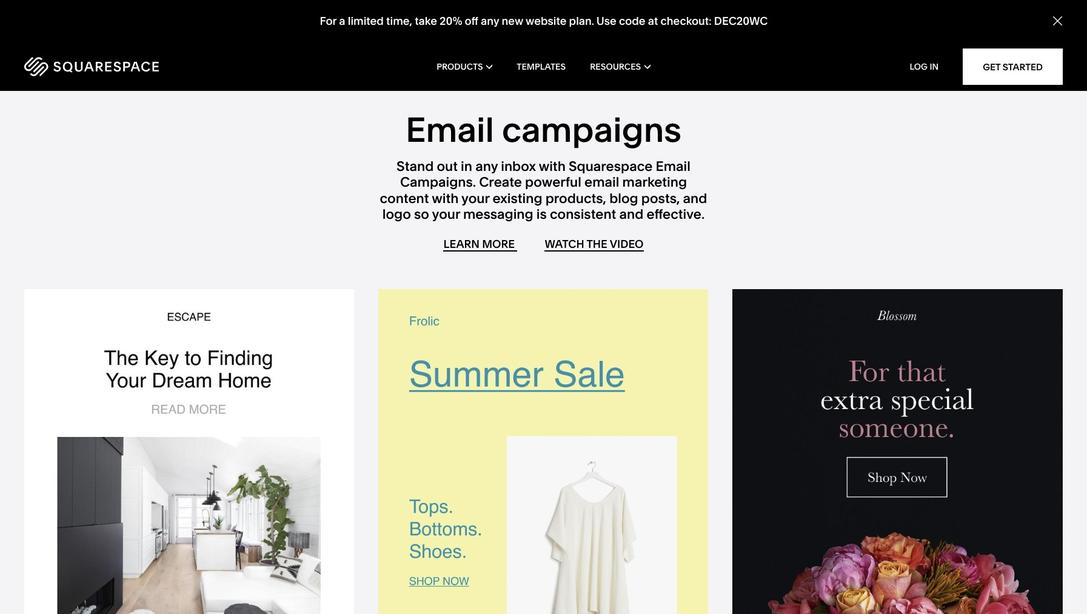 Task type: vqa. For each thing, say whether or not it's contained in the screenshot.
RESOURCES button
yes



Task type: describe. For each thing, give the bounding box(es) containing it.
20%
[[439, 14, 462, 28]]

any inside 'stand out in any inbox with squarespace email campaigns. create powerful email marketing content with your existing products, blog posts, and logo so your messaging is consistent and effective.'
[[475, 158, 498, 175]]

create
[[479, 174, 522, 191]]

at
[[648, 14, 658, 28]]

campaigns
[[502, 109, 682, 150]]

is
[[536, 206, 547, 223]]

website
[[525, 14, 566, 28]]

squarespace
[[569, 158, 653, 175]]

0 vertical spatial email
[[406, 109, 494, 150]]

dec20wc
[[714, 14, 768, 28]]

posts,
[[641, 190, 680, 207]]

logo
[[382, 206, 411, 223]]

products button
[[437, 42, 492, 91]]

inbox
[[501, 158, 536, 175]]

new
[[501, 14, 523, 28]]

1 horizontal spatial with
[[539, 158, 566, 175]]

existing
[[493, 190, 542, 207]]

powerful
[[525, 174, 581, 191]]

time,
[[386, 14, 412, 28]]

1 vertical spatial with
[[432, 190, 459, 207]]

get started
[[983, 61, 1043, 72]]

watch the video
[[545, 237, 644, 251]]

plan.
[[569, 14, 594, 28]]

squarespace logo link
[[24, 57, 232, 76]]

stand out in any inbox with squarespace email campaigns. create powerful email marketing content with your existing products, blog posts, and logo so your messaging is consistent and effective.
[[380, 158, 707, 223]]

effective.
[[647, 206, 705, 223]]

0 vertical spatial any
[[481, 14, 499, 28]]

log
[[910, 61, 928, 72]]

more
[[482, 237, 515, 251]]

example rsvp email layout image
[[733, 289, 1063, 614]]

learn more link
[[443, 237, 517, 251]]

so
[[414, 206, 429, 223]]

out
[[437, 158, 458, 175]]



Task type: locate. For each thing, give the bounding box(es) containing it.
and right the posts,
[[683, 190, 707, 207]]

started
[[1003, 61, 1043, 72]]

0 horizontal spatial and
[[619, 206, 643, 223]]

email inside 'stand out in any inbox with squarespace email campaigns. create powerful email marketing content with your existing products, blog posts, and logo so your messaging is consistent and effective.'
[[656, 158, 691, 175]]

for
[[320, 14, 336, 28]]

1 horizontal spatial your
[[461, 190, 490, 207]]

resources button
[[590, 42, 650, 91]]

1 horizontal spatial and
[[683, 190, 707, 207]]

the
[[587, 237, 607, 251]]

limited
[[348, 14, 383, 28]]

any
[[481, 14, 499, 28], [475, 158, 498, 175]]

email up the posts,
[[656, 158, 691, 175]]

get
[[983, 61, 1001, 72]]

products
[[437, 61, 483, 72]]

stand
[[397, 158, 434, 175]]

watch
[[545, 237, 584, 251]]

log             in link
[[910, 61, 939, 72]]

and up video
[[619, 206, 643, 223]]

resources
[[590, 61, 641, 72]]

with right inbox
[[539, 158, 566, 175]]

in
[[930, 61, 939, 72]]

content
[[380, 190, 429, 207]]

your down in
[[461, 190, 490, 207]]

checkout:
[[660, 14, 711, 28]]

and
[[683, 190, 707, 207], [619, 206, 643, 223]]

take
[[415, 14, 437, 28]]

log             in
[[910, 61, 939, 72]]

0 horizontal spatial email
[[406, 109, 494, 150]]

code
[[619, 14, 645, 28]]

any right in
[[475, 158, 498, 175]]

0 horizontal spatial your
[[432, 206, 460, 223]]

in
[[461, 158, 472, 175]]

use
[[596, 14, 616, 28]]

consistent
[[550, 206, 616, 223]]

0 horizontal spatial with
[[432, 190, 459, 207]]

templates link
[[517, 42, 566, 91]]

learn more
[[443, 237, 517, 251]]

with right so
[[432, 190, 459, 207]]

watch the video link
[[545, 237, 644, 251]]

1 horizontal spatial email
[[656, 158, 691, 175]]

1 vertical spatial email
[[656, 158, 691, 175]]

email up out
[[406, 109, 494, 150]]

templates
[[517, 61, 566, 72]]

off
[[464, 14, 478, 28]]

messaging
[[463, 206, 533, 223]]

squarespace logo image
[[24, 57, 159, 76]]

products,
[[545, 190, 606, 207]]

blog
[[609, 190, 638, 207]]

get started link
[[963, 49, 1063, 85]]

your right so
[[432, 206, 460, 223]]

a
[[339, 14, 345, 28]]

example summer clothing sale email layout image
[[24, 289, 354, 614]]

1 vertical spatial any
[[475, 158, 498, 175]]

any right off
[[481, 14, 499, 28]]

0 vertical spatial with
[[539, 158, 566, 175]]

for a limited time, take 20% off any new website plan. use code at checkout: dec20wc
[[320, 14, 768, 28]]

email campaigns
[[406, 109, 682, 150]]

marketing
[[622, 174, 687, 191]]

email
[[584, 174, 619, 191]]

example fresh flowers shop email layout image
[[378, 289, 708, 614]]

learn
[[443, 237, 480, 251]]

your
[[461, 190, 490, 207], [432, 206, 460, 223]]

with
[[539, 158, 566, 175], [432, 190, 459, 207]]

video
[[610, 237, 644, 251]]

campaigns.
[[400, 174, 476, 191]]

email
[[406, 109, 494, 150], [656, 158, 691, 175]]



